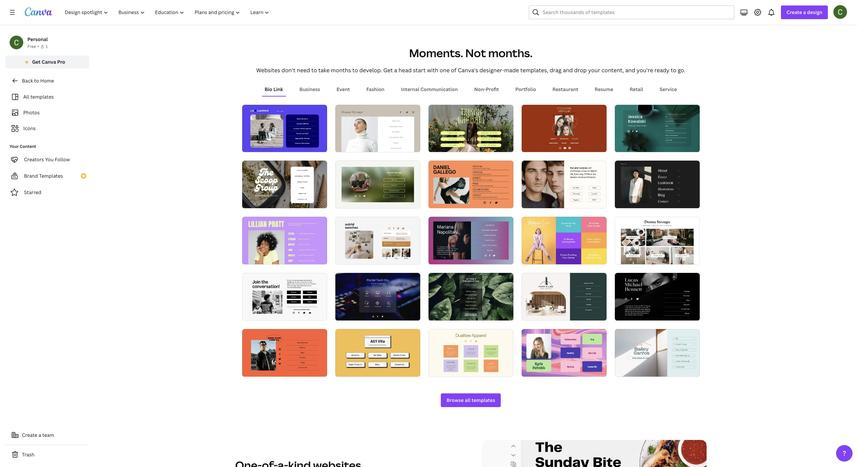 Task type: vqa. For each thing, say whether or not it's contained in the screenshot.
Starred
yes



Task type: describe. For each thing, give the bounding box(es) containing it.
templates inside 'link'
[[472, 397, 495, 404]]

canva's
[[458, 66, 478, 74]]

create a team
[[22, 432, 54, 439]]

of
[[451, 66, 457, 74]]

take
[[319, 66, 330, 74]]

need
[[297, 66, 310, 74]]

resume button
[[592, 83, 616, 96]]

non-profit button
[[472, 83, 502, 96]]

one
[[440, 66, 450, 74]]

white and black simple light humanitarian services bio-link website image
[[242, 273, 327, 321]]

creators you follow link
[[5, 153, 89, 167]]

purple, pink, and green colorful blocks blogger bio-link website image
[[522, 329, 607, 377]]

your
[[588, 66, 601, 74]]

internal communication button
[[398, 83, 461, 96]]

pink and blue gradient fitness bio-link website image
[[429, 217, 514, 265]]

•
[[37, 44, 39, 49]]

get inside get canva pro button
[[32, 59, 40, 65]]

to inside back to home link
[[34, 77, 39, 84]]

green and cream photographic blogger bio-link website image
[[335, 161, 420, 209]]

profit
[[486, 86, 499, 92]]

fashion
[[367, 86, 385, 92]]

follow
[[55, 156, 70, 163]]

2 and from the left
[[626, 66, 636, 74]]

months
[[331, 66, 351, 74]]

restaurant
[[553, 86, 579, 92]]

go.
[[678, 66, 686, 74]]

orange and black colorful blocks arts bio-link website image
[[429, 161, 514, 209]]

don't
[[282, 66, 296, 74]]

months.
[[489, 45, 533, 60]]

develop.
[[359, 66, 382, 74]]

portfolio
[[516, 86, 536, 92]]

content
[[20, 144, 36, 149]]

trash
[[22, 452, 34, 458]]

creators
[[24, 156, 44, 163]]

create a design
[[787, 9, 823, 15]]

get canva pro button
[[5, 56, 89, 69]]

with
[[427, 66, 439, 74]]

to left go.
[[671, 66, 677, 74]]

red and black colorful blocks fashion bio-link website image
[[242, 329, 327, 377]]

non-
[[474, 86, 486, 92]]

browse all templates link
[[441, 394, 501, 407]]

resume
[[595, 86, 614, 92]]

a for design
[[804, 9, 806, 15]]

purple colorful blocks music bio link website image
[[242, 217, 327, 265]]

get canva pro
[[32, 59, 65, 65]]

top level navigation element
[[60, 5, 275, 19]]

black and white simple dark fashion bio-link website image
[[615, 273, 700, 321]]

yellow colorful ui health and wellness bio-link website image
[[335, 329, 420, 377]]

drag
[[550, 66, 562, 74]]

head
[[399, 66, 412, 74]]

brand
[[24, 173, 38, 179]]

create for create a team
[[22, 432, 37, 439]]

designer-
[[480, 66, 504, 74]]

bio
[[265, 86, 272, 92]]

1 horizontal spatial a
[[394, 66, 397, 74]]

light green simple light real estate bio-link website image
[[615, 329, 700, 377]]

cream and brown simple light arts bio-link website image
[[335, 217, 420, 265]]

taupe organic warm blogger bio link website image
[[335, 105, 420, 152]]

drop
[[574, 66, 587, 74]]

dark blue colorful blocks education bio-link website image
[[242, 105, 327, 152]]

not
[[466, 45, 486, 60]]

yellow colorful blocks blogger bio-link website image
[[522, 217, 607, 265]]

free
[[27, 44, 36, 49]]

1
[[46, 44, 48, 49]]

create a team button
[[5, 429, 89, 442]]

internal
[[401, 86, 420, 92]]

websites don't need to take months to develop. get a head start with one of canva's designer-made templates, drag and drop your content, and you're ready to go.
[[256, 66, 686, 74]]

link
[[274, 86, 283, 92]]

retail button
[[627, 83, 646, 96]]

personal
[[27, 36, 48, 42]]

your
[[10, 144, 19, 149]]

communication
[[421, 86, 458, 92]]



Task type: locate. For each thing, give the bounding box(es) containing it.
free •
[[27, 44, 39, 49]]

dark blue simple dark tech and gaming bio-link website image
[[335, 273, 420, 321]]

1 vertical spatial create
[[22, 432, 37, 439]]

all
[[465, 397, 471, 404]]

a inside button
[[38, 432, 41, 439]]

1 horizontal spatial create
[[787, 9, 803, 15]]

moments. not months.
[[409, 45, 533, 60]]

all
[[23, 94, 29, 100]]

and left you're
[[626, 66, 636, 74]]

dark green and cream simple dark real estate bio-link website image
[[522, 273, 607, 321]]

internal communication
[[401, 86, 458, 92]]

create inside button
[[22, 432, 37, 439]]

browse all templates
[[447, 397, 495, 404]]

home
[[40, 77, 54, 84]]

icons link
[[10, 122, 85, 135]]

2 horizontal spatial a
[[804, 9, 806, 15]]

a
[[804, 9, 806, 15], [394, 66, 397, 74], [38, 432, 41, 439]]

cream and green colorful blocks fashion bio-link website image
[[429, 329, 514, 377]]

icons
[[23, 125, 36, 132]]

service
[[660, 86, 677, 92]]

restaurant button
[[550, 83, 581, 96]]

a for team
[[38, 432, 41, 439]]

your content
[[10, 144, 36, 149]]

0 vertical spatial a
[[804, 9, 806, 15]]

white photocentric food and restaurant bio link website image
[[242, 161, 327, 209]]

to
[[312, 66, 317, 74], [353, 66, 358, 74], [671, 66, 677, 74], [34, 77, 39, 84]]

you're
[[637, 66, 653, 74]]

starred
[[24, 189, 41, 196]]

0 vertical spatial create
[[787, 9, 803, 15]]

green photographic environment charity bio-link website image
[[429, 273, 514, 321]]

dark red simple dark blogger bio-link website image
[[522, 105, 607, 152]]

trash link
[[5, 448, 89, 462]]

neon yellow photocentric blogger bio link website image
[[429, 105, 514, 152]]

photos
[[23, 109, 40, 116]]

templates
[[39, 173, 63, 179]]

event button
[[334, 83, 353, 96]]

all templates link
[[10, 90, 85, 103]]

0 horizontal spatial and
[[563, 66, 573, 74]]

1 horizontal spatial templates
[[472, 397, 495, 404]]

all templates
[[23, 94, 54, 100]]

create inside dropdown button
[[787, 9, 803, 15]]

christina overa image
[[834, 5, 848, 19]]

websites
[[256, 66, 280, 74]]

get left canva
[[32, 59, 40, 65]]

back to home link
[[5, 74, 89, 88]]

content,
[[602, 66, 624, 74]]

you
[[45, 156, 54, 163]]

None search field
[[529, 5, 735, 19]]

create
[[787, 9, 803, 15], [22, 432, 37, 439]]

0 vertical spatial get
[[32, 59, 40, 65]]

and
[[563, 66, 573, 74], [626, 66, 636, 74]]

team
[[42, 432, 54, 439]]

Search search field
[[543, 6, 730, 19]]

back to home
[[22, 77, 54, 84]]

business button
[[297, 83, 323, 96]]

1 vertical spatial get
[[384, 66, 393, 74]]

0 horizontal spatial get
[[32, 59, 40, 65]]

get left 'head'
[[384, 66, 393, 74]]

brand templates
[[24, 173, 63, 179]]

templates,
[[521, 66, 549, 74]]

2 vertical spatial a
[[38, 432, 41, 439]]

a left "team"
[[38, 432, 41, 439]]

pro
[[57, 59, 65, 65]]

fashion button
[[364, 83, 387, 96]]

create left "team"
[[22, 432, 37, 439]]

and right drag
[[563, 66, 573, 74]]

made
[[504, 66, 519, 74]]

1 and from the left
[[563, 66, 573, 74]]

design
[[808, 9, 823, 15]]

business
[[300, 86, 320, 92]]

retail
[[630, 86, 643, 92]]

a left 'head'
[[394, 66, 397, 74]]

service button
[[657, 83, 680, 96]]

ready
[[655, 66, 670, 74]]

creators you follow
[[24, 156, 70, 163]]

black simple dark blogger bio link website image
[[615, 161, 700, 209]]

white simple light blogger bio link website image
[[615, 217, 700, 265]]

portfolio button
[[513, 83, 539, 96]]

browse
[[447, 397, 464, 404]]

to right months
[[353, 66, 358, 74]]

1 vertical spatial a
[[394, 66, 397, 74]]

1 horizontal spatial and
[[626, 66, 636, 74]]

starred link
[[5, 186, 89, 199]]

templates
[[30, 94, 54, 100], [472, 397, 495, 404]]

to right back
[[34, 77, 39, 84]]

brand templates link
[[5, 169, 89, 183]]

create for create a design
[[787, 9, 803, 15]]

0 vertical spatial templates
[[30, 94, 54, 100]]

moments.
[[409, 45, 463, 60]]

0 horizontal spatial a
[[38, 432, 41, 439]]

white simple light wedding bio link website image
[[522, 161, 607, 209]]

1 horizontal spatial get
[[384, 66, 393, 74]]

a inside dropdown button
[[804, 9, 806, 15]]

green and white photographic blogger bio-link website image
[[615, 105, 700, 152]]

to left take
[[312, 66, 317, 74]]

canva
[[42, 59, 56, 65]]

start
[[413, 66, 426, 74]]

create left design
[[787, 9, 803, 15]]

event
[[337, 86, 350, 92]]

create a design button
[[781, 5, 828, 19]]

1 vertical spatial templates
[[472, 397, 495, 404]]

a left design
[[804, 9, 806, 15]]

bio link
[[265, 86, 283, 92]]

0 horizontal spatial create
[[22, 432, 37, 439]]

back
[[22, 77, 33, 84]]

non-profit
[[474, 86, 499, 92]]

bio link button
[[262, 83, 286, 96]]

0 horizontal spatial templates
[[30, 94, 54, 100]]



